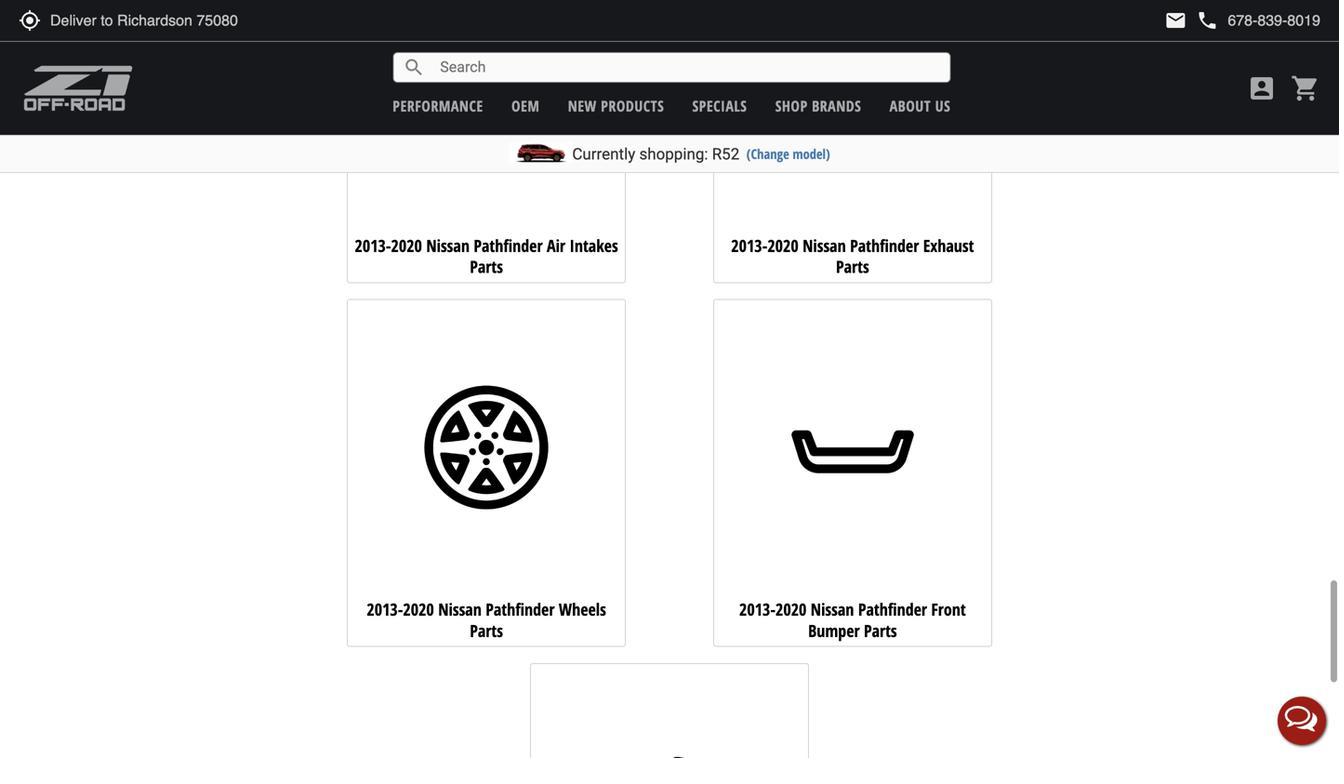 Task type: vqa. For each thing, say whether or not it's contained in the screenshot.
Pathfinder within the 2013-2020 Nissan Pathfinder Air Intakes Parts
yes



Task type: describe. For each thing, give the bounding box(es) containing it.
pathfinder for air
[[474, 234, 543, 257]]

2013-2020 nissan pathfinder wheels parts
[[367, 598, 606, 642]]

about us
[[890, 96, 951, 116]]

intakes
[[570, 234, 618, 257]]

Search search field
[[425, 53, 950, 82]]

mail phone
[[1165, 9, 1219, 32]]

2020 for 2013-2020 nissan pathfinder air intakes parts
[[391, 234, 422, 257]]

2013- for 2013-2020 nissan pathfinder front bumper parts
[[740, 598, 776, 621]]

2020 for 2013-2020 nissan pathfinder front bumper parts
[[776, 598, 807, 621]]

about
[[890, 96, 932, 116]]

parts inside 2013-2020 nissan pathfinder air intakes parts
[[470, 256, 503, 278]]

2013-2020 nissan pathfinder wheels parts link
[[347, 299, 626, 647]]

pathfinder for wheels
[[486, 598, 555, 621]]

shop brands
[[776, 96, 862, 116]]

nissan for 2013-2020 nissan pathfinder exhaust parts
[[803, 234, 846, 257]]

front
[[932, 598, 966, 621]]

brands
[[812, 96, 862, 116]]

2013- for 2013-2020 nissan pathfinder exhaust parts
[[732, 234, 768, 257]]

search
[[403, 56, 425, 79]]

r52air intakes image
[[352, 0, 621, 222]]

shopping_cart
[[1291, 74, 1321, 103]]

2013-2020 nissan pathfinder air intakes parts
[[355, 234, 618, 278]]

mail
[[1165, 9, 1188, 32]]

nissan for 2013-2020 nissan pathfinder wheels parts
[[438, 598, 482, 621]]

oem link
[[512, 96, 540, 116]]

r52wheels image
[[352, 318, 621, 586]]

(change model) link
[[747, 145, 831, 163]]

shop
[[776, 96, 808, 116]]

new products
[[568, 96, 664, 116]]

(change
[[747, 145, 790, 163]]

specials link
[[693, 96, 747, 116]]

2013-2020 nissan pathfinder exhaust parts link
[[713, 0, 993, 283]]

performance
[[393, 96, 483, 116]]

shop brands link
[[776, 96, 862, 116]]

pathfinder for exhaust
[[851, 234, 919, 257]]

account_box link
[[1243, 74, 1282, 103]]

air
[[547, 234, 566, 257]]

currently shopping: r52 (change model)
[[573, 145, 831, 163]]

us
[[936, 96, 951, 116]]

account_box
[[1248, 74, 1277, 103]]

exhaust
[[924, 234, 975, 257]]



Task type: locate. For each thing, give the bounding box(es) containing it.
shopping_cart link
[[1287, 74, 1321, 103]]

my_location
[[19, 9, 41, 32]]

2013-2020 nissan pathfinder front bumper parts link
[[713, 299, 993, 647]]

nissan for 2013-2020 nissan pathfinder front bumper parts
[[811, 598, 854, 621]]

2013- inside 2013-2020 nissan pathfinder air intakes parts
[[355, 234, 391, 257]]

r52exhaust image
[[719, 0, 987, 222]]

performance link
[[393, 96, 483, 116]]

bumper
[[809, 620, 860, 642]]

nissan for 2013-2020 nissan pathfinder air intakes parts
[[426, 234, 470, 257]]

2013- inside 2013-2020 nissan pathfinder front bumper parts
[[740, 598, 776, 621]]

mail link
[[1165, 9, 1188, 32]]

2020 inside 2013-2020 nissan pathfinder air intakes parts
[[391, 234, 422, 257]]

oem
[[512, 96, 540, 116]]

nissan inside 2013-2020 nissan pathfinder air intakes parts
[[426, 234, 470, 257]]

specials
[[693, 96, 747, 116]]

2020 inside 2013-2020 nissan pathfinder wheels parts
[[403, 598, 434, 621]]

parts inside 2013-2020 nissan pathfinder exhaust parts
[[836, 256, 870, 278]]

pathfinder left exhaust on the top of the page
[[851, 234, 919, 257]]

nissan inside 2013-2020 nissan pathfinder exhaust parts
[[803, 234, 846, 257]]

2020 for 2013-2020 nissan pathfinder wheels parts
[[403, 598, 434, 621]]

2013-2020 nissan pathfinder air intakes parts link
[[347, 0, 626, 283]]

new
[[568, 96, 597, 116]]

2013-
[[355, 234, 391, 257], [732, 234, 768, 257], [367, 598, 403, 621], [740, 598, 776, 621]]

pathfinder left wheels at the bottom of the page
[[486, 598, 555, 621]]

about us link
[[890, 96, 951, 116]]

pathfinder left air
[[474, 234, 543, 257]]

r52
[[712, 145, 740, 163]]

phone
[[1197, 9, 1219, 32]]

pathfinder for front
[[859, 598, 928, 621]]

2020 inside 2013-2020 nissan pathfinder front bumper parts
[[776, 598, 807, 621]]

2013- for 2013-2020 nissan pathfinder air intakes parts
[[355, 234, 391, 257]]

2020
[[391, 234, 422, 257], [768, 234, 799, 257], [403, 598, 434, 621], [776, 598, 807, 621]]

2013-2020 nissan pathfinder front bumper parts
[[740, 598, 966, 642]]

pathfinder inside 2013-2020 nissan pathfinder air intakes parts
[[474, 234, 543, 257]]

pathfinder
[[474, 234, 543, 257], [851, 234, 919, 257], [486, 598, 555, 621], [859, 598, 928, 621]]

2013- inside 2013-2020 nissan pathfinder wheels parts
[[367, 598, 403, 621]]

products
[[601, 96, 664, 116]]

parts inside 2013-2020 nissan pathfinder front bumper parts
[[864, 620, 898, 642]]

2013- inside 2013-2020 nissan pathfinder exhaust parts
[[732, 234, 768, 257]]

parts inside 2013-2020 nissan pathfinder wheels parts
[[470, 620, 503, 642]]

parts
[[470, 256, 503, 278], [836, 256, 870, 278], [470, 620, 503, 642], [864, 620, 898, 642]]

model)
[[793, 145, 831, 163]]

wheels
[[559, 598, 606, 621]]

new products link
[[568, 96, 664, 116]]

2013-2020 nissan pathfinder exhaust parts
[[732, 234, 975, 278]]

2020 for 2013-2020 nissan pathfinder exhaust parts
[[768, 234, 799, 257]]

nissan inside 2013-2020 nissan pathfinder front bumper parts
[[811, 598, 854, 621]]

2013- for 2013-2020 nissan pathfinder wheels parts
[[367, 598, 403, 621]]

shopping:
[[640, 145, 708, 163]]

pathfinder inside 2013-2020 nissan pathfinder exhaust parts
[[851, 234, 919, 257]]

r52lights image
[[536, 682, 804, 758]]

phone link
[[1197, 9, 1321, 32]]

nissan
[[426, 234, 470, 257], [803, 234, 846, 257], [438, 598, 482, 621], [811, 598, 854, 621]]

r52front bumper image
[[719, 318, 987, 586]]

pathfinder inside 2013-2020 nissan pathfinder wheels parts
[[486, 598, 555, 621]]

z1 motorsports logo image
[[23, 65, 134, 112]]

currently
[[573, 145, 636, 163]]

nissan inside 2013-2020 nissan pathfinder wheels parts
[[438, 598, 482, 621]]

pathfinder inside 2013-2020 nissan pathfinder front bumper parts
[[859, 598, 928, 621]]

pathfinder left front
[[859, 598, 928, 621]]

2020 inside 2013-2020 nissan pathfinder exhaust parts
[[768, 234, 799, 257]]



